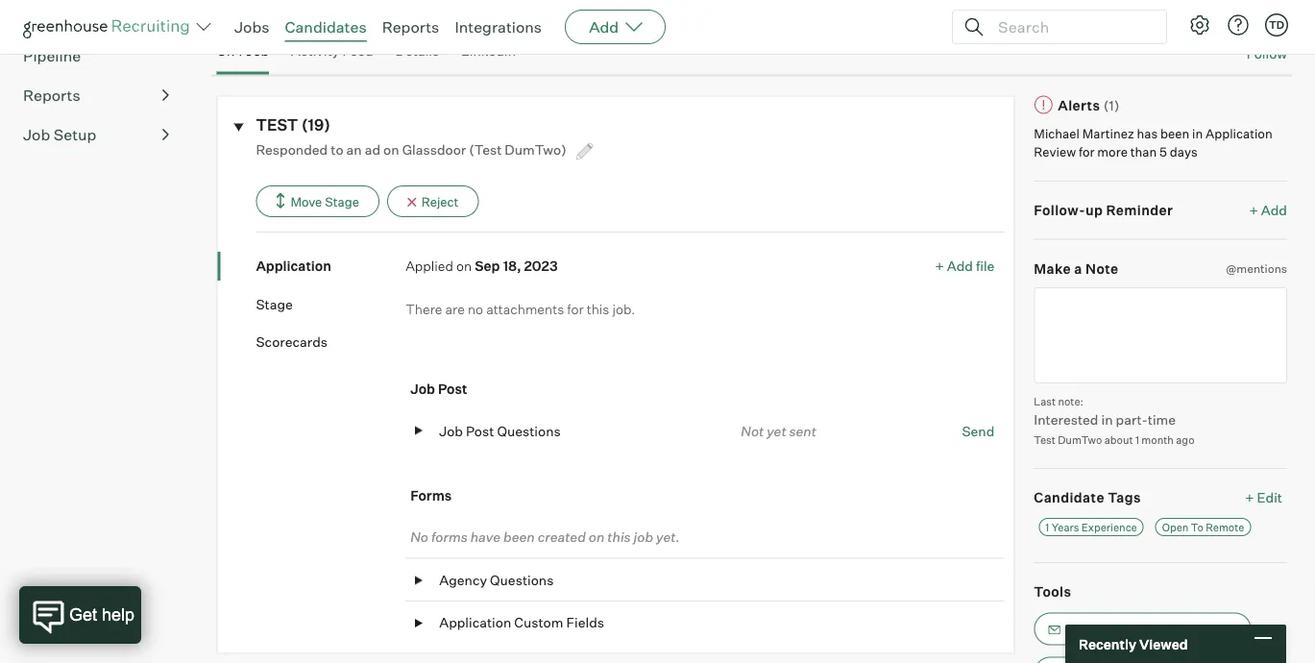 Task type: vqa. For each thing, say whether or not it's contained in the screenshot.
the Review
yes



Task type: describe. For each thing, give the bounding box(es) containing it.
post for job post questions
[[466, 423, 494, 439]]

5
[[1160, 144, 1168, 160]]

application for application link
[[256, 258, 332, 275]]

send
[[963, 423, 995, 439]]

responded
[[256, 141, 328, 158]]

for inside michael martinez has been in application review for more than 5 days
[[1079, 144, 1095, 160]]

years
[[1052, 521, 1080, 534]]

headline
[[256, 2, 310, 19]]

experience
[[1082, 521, 1138, 534]]

forms
[[411, 487, 452, 504]]

0 vertical spatial this
[[587, 300, 610, 317]]

sep
[[475, 258, 500, 275]]

about
[[1105, 433, 1134, 446]]

add a headline
[[217, 2, 310, 19]]

application link
[[256, 257, 406, 275]]

follow-
[[1035, 202, 1086, 219]]

pipeline link
[[23, 44, 169, 67]]

email michael button
[[1035, 613, 1252, 646]]

1 horizontal spatial on
[[457, 258, 472, 275]]

activity feed
[[291, 42, 374, 59]]

no
[[411, 529, 429, 546]]

responded to an ad on glassdoor (test dumtwo)
[[256, 141, 570, 158]]

open to remote link
[[1156, 518, 1252, 536]]

review
[[1035, 144, 1077, 160]]

1 inside last note: interested in part-time test dumtwo               about 1 month               ago
[[1136, 433, 1140, 446]]

1 vertical spatial questions
[[490, 572, 554, 588]]

0 vertical spatial reports
[[382, 17, 440, 37]]

follow-up reminder
[[1035, 202, 1174, 219]]

more
[[1098, 144, 1128, 160]]

details
[[396, 42, 439, 59]]

@mentions link
[[1227, 259, 1288, 278]]

test
[[1035, 433, 1056, 446]]

+ add file
[[936, 258, 995, 275]]

reports link for job setup link
[[23, 84, 169, 107]]

job.
[[613, 300, 636, 317]]

alerts (1)
[[1059, 97, 1121, 114]]

a for add
[[246, 2, 253, 19]]

job setup
[[23, 125, 96, 144]]

created
[[538, 529, 586, 546]]

on 1 job link
[[217, 42, 269, 71]]

job for job setup
[[23, 125, 50, 144]]

tools
[[1035, 584, 1072, 600]]

open
[[1163, 521, 1189, 534]]

sent
[[790, 423, 817, 440]]

last
[[1035, 395, 1056, 408]]

0 vertical spatial on
[[384, 141, 400, 158]]

candidate
[[1035, 489, 1105, 506]]

ago
[[1177, 433, 1195, 446]]

+ edit link
[[1241, 485, 1288, 511]]

activity
[[291, 42, 340, 59]]

move
[[291, 194, 322, 209]]

+ for + edit
[[1246, 489, 1255, 506]]

reject
[[422, 194, 459, 209]]

1 inside the on 1 job link
[[238, 42, 243, 59]]

feed
[[343, 42, 374, 59]]

viewed
[[1140, 636, 1189, 652]]

0 horizontal spatial candidates
[[23, 7, 108, 26]]

td button
[[1266, 13, 1289, 37]]

post for job post
[[438, 381, 468, 398]]

agency questions
[[439, 572, 554, 588]]

email
[[1072, 622, 1105, 637]]

not
[[741, 423, 764, 440]]

make a note
[[1035, 260, 1119, 277]]

(19)
[[302, 115, 331, 135]]

up
[[1086, 202, 1104, 219]]

stage inside button
[[325, 194, 359, 209]]

a for make
[[1075, 260, 1083, 277]]

agency
[[439, 572, 487, 588]]

follow
[[1247, 45, 1288, 62]]

dumtwo
[[1058, 433, 1103, 446]]

part-
[[1117, 412, 1148, 428]]

reject button
[[387, 186, 479, 217]]

scorecards link
[[256, 333, 406, 351]]

are
[[446, 300, 465, 317]]

move stage button
[[256, 186, 380, 217]]

michael inside michael martinez has been in application review for more than 5 days
[[1035, 126, 1080, 141]]

details link
[[396, 42, 439, 71]]

job for job post
[[411, 381, 435, 398]]

1 horizontal spatial candidates link
[[285, 17, 367, 37]]

on
[[217, 42, 235, 59]]

application inside michael martinez has been in application review for more than 5 days
[[1206, 126, 1273, 141]]

linkedin link
[[461, 42, 516, 71]]

attachments
[[487, 300, 564, 317]]

in inside last note: interested in part-time test dumtwo               about 1 month               ago
[[1102, 412, 1114, 428]]

job
[[634, 529, 654, 546]]

activity feed link
[[291, 42, 374, 71]]

no
[[468, 300, 484, 317]]

integrations link
[[455, 17, 542, 37]]

setup
[[54, 125, 96, 144]]

reports link for 'integrations' link
[[382, 17, 440, 37]]

file
[[976, 258, 995, 275]]

forms
[[432, 529, 468, 546]]

yet.
[[657, 529, 680, 546]]

yet
[[767, 423, 787, 440]]

interested
[[1035, 412, 1099, 428]]

2023
[[524, 258, 558, 275]]

add inside popup button
[[589, 17, 619, 37]]

td button
[[1262, 10, 1293, 40]]



Task type: locate. For each thing, give the bounding box(es) containing it.
1 horizontal spatial for
[[1079, 144, 1095, 160]]

jobs link
[[235, 17, 270, 37]]

reports link
[[382, 17, 440, 37], [23, 84, 169, 107]]

application for application custom fields
[[439, 614, 512, 631]]

1 vertical spatial on
[[457, 258, 472, 275]]

1 horizontal spatial michael
[[1108, 622, 1153, 637]]

stage link
[[256, 295, 406, 313]]

have
[[471, 529, 501, 546]]

post
[[438, 381, 468, 398], [466, 423, 494, 439]]

add button
[[565, 10, 666, 44]]

an
[[347, 141, 362, 158]]

pipeline
[[23, 46, 81, 66]]

this left 'job.'
[[587, 300, 610, 317]]

fields
[[567, 614, 605, 631]]

stage up "scorecards"
[[256, 296, 293, 313]]

application custom fields
[[439, 614, 605, 631]]

open to remote
[[1163, 521, 1245, 534]]

application up + add
[[1206, 126, 1273, 141]]

linkedin
[[461, 42, 516, 59]]

+ for + add
[[1250, 202, 1259, 219]]

job down job post
[[439, 423, 463, 439]]

there
[[406, 300, 443, 317]]

candidate tags
[[1035, 489, 1142, 506]]

0 vertical spatial michael
[[1035, 126, 1080, 141]]

been inside michael martinez has been in application review for more than 5 days
[[1161, 126, 1190, 141]]

1 vertical spatial for
[[567, 300, 584, 317]]

reports link up details
[[382, 17, 440, 37]]

to
[[1192, 521, 1204, 534]]

1 years experience
[[1046, 521, 1138, 534]]

0 vertical spatial reports link
[[382, 17, 440, 37]]

+ left file
[[936, 258, 945, 275]]

0 vertical spatial +
[[1250, 202, 1259, 219]]

1 years experience link
[[1039, 518, 1145, 536]]

1 vertical spatial been
[[504, 529, 535, 546]]

0 horizontal spatial candidates link
[[23, 5, 169, 28]]

0 horizontal spatial been
[[504, 529, 535, 546]]

in inside michael martinez has been in application review for more than 5 days
[[1193, 126, 1204, 141]]

in up about on the bottom
[[1102, 412, 1114, 428]]

for left 'job.'
[[567, 300, 584, 317]]

0 horizontal spatial for
[[567, 300, 584, 317]]

reports link down pipeline link
[[23, 84, 169, 107]]

job for job post questions
[[439, 423, 463, 439]]

time
[[1148, 412, 1177, 428]]

add
[[217, 2, 243, 19], [589, 17, 619, 37], [1262, 202, 1288, 219], [947, 258, 974, 275]]

for left more
[[1079, 144, 1095, 160]]

1 horizontal spatial in
[[1193, 126, 1204, 141]]

reminder
[[1107, 202, 1174, 219]]

0 vertical spatial 1
[[238, 42, 243, 59]]

reports down pipeline
[[23, 86, 80, 105]]

0 vertical spatial questions
[[497, 423, 561, 439]]

+ add file link
[[936, 257, 995, 275]]

1
[[238, 42, 243, 59], [1136, 433, 1140, 446], [1046, 521, 1050, 534]]

on right ad
[[384, 141, 400, 158]]

2 vertical spatial application
[[439, 614, 512, 631]]

1 vertical spatial a
[[1075, 260, 1083, 277]]

job down there
[[411, 381, 435, 398]]

been right the have
[[504, 529, 535, 546]]

michael
[[1035, 126, 1080, 141], [1108, 622, 1153, 637]]

2 vertical spatial +
[[1246, 489, 1255, 506]]

1 vertical spatial reports
[[23, 86, 80, 105]]

@mentions
[[1227, 261, 1288, 275]]

+ edit
[[1246, 489, 1283, 506]]

tags
[[1108, 489, 1142, 506]]

application up stage link
[[256, 258, 332, 275]]

1 right about on the bottom
[[1136, 433, 1140, 446]]

1 vertical spatial reports link
[[23, 84, 169, 107]]

a left headline
[[246, 2, 253, 19]]

0 horizontal spatial stage
[[256, 296, 293, 313]]

0 vertical spatial been
[[1161, 126, 1190, 141]]

1 horizontal spatial a
[[1075, 260, 1083, 277]]

no forms have been created on this job yet.
[[411, 529, 680, 546]]

martinez
[[1083, 126, 1135, 141]]

been for in
[[1161, 126, 1190, 141]]

in up days
[[1193, 126, 1204, 141]]

0 horizontal spatial in
[[1102, 412, 1114, 428]]

note:
[[1059, 395, 1084, 408]]

stage right move
[[325, 194, 359, 209]]

candidates link up activity feed
[[285, 17, 367, 37]]

job left setup
[[23, 125, 50, 144]]

0 horizontal spatial reports
[[23, 86, 80, 105]]

1 horizontal spatial application
[[439, 614, 512, 631]]

make
[[1035, 260, 1072, 277]]

0 horizontal spatial a
[[246, 2, 253, 19]]

integrations
[[455, 17, 542, 37]]

application down agency
[[439, 614, 512, 631]]

post down job post
[[466, 423, 494, 439]]

a left note at the right of the page
[[1075, 260, 1083, 277]]

1 vertical spatial 1
[[1136, 433, 1140, 446]]

on
[[384, 141, 400, 158], [457, 258, 472, 275], [589, 529, 605, 546]]

1 vertical spatial in
[[1102, 412, 1114, 428]]

on left sep
[[457, 258, 472, 275]]

test
[[256, 115, 298, 135]]

1 horizontal spatial reports link
[[382, 17, 440, 37]]

been up days
[[1161, 126, 1190, 141]]

1 horizontal spatial 1
[[1046, 521, 1050, 534]]

1 horizontal spatial candidates
[[285, 17, 367, 37]]

follow link
[[1247, 44, 1288, 63]]

+ add link
[[1250, 201, 1288, 220]]

month
[[1142, 433, 1175, 446]]

0 vertical spatial post
[[438, 381, 468, 398]]

2 horizontal spatial 1
[[1136, 433, 1140, 446]]

1 inside 1 years experience link
[[1046, 521, 1050, 534]]

for
[[1079, 144, 1095, 160], [567, 300, 584, 317]]

+ add
[[1250, 202, 1288, 219]]

0 vertical spatial in
[[1193, 126, 1204, 141]]

to
[[331, 141, 344, 158]]

+
[[1250, 202, 1259, 219], [936, 258, 945, 275], [1246, 489, 1255, 506]]

candidates link
[[23, 5, 169, 28], [285, 17, 367, 37]]

2 vertical spatial 1
[[1046, 521, 1050, 534]]

+ left edit
[[1246, 489, 1255, 506]]

reports up details
[[382, 17, 440, 37]]

1 vertical spatial application
[[256, 258, 332, 275]]

1 vertical spatial post
[[466, 423, 494, 439]]

0 vertical spatial stage
[[325, 194, 359, 209]]

job down jobs
[[246, 42, 269, 59]]

(test
[[469, 141, 502, 158]]

1 horizontal spatial been
[[1161, 126, 1190, 141]]

1 horizontal spatial stage
[[325, 194, 359, 209]]

on 1 job
[[217, 42, 269, 59]]

been for created
[[504, 529, 535, 546]]

0 horizontal spatial reports link
[[23, 84, 169, 107]]

candidates up pipeline
[[23, 7, 108, 26]]

applied
[[406, 258, 454, 275]]

michael inside button
[[1108, 622, 1153, 637]]

1 vertical spatial michael
[[1108, 622, 1153, 637]]

2 horizontal spatial application
[[1206, 126, 1273, 141]]

0 horizontal spatial 1
[[238, 42, 243, 59]]

remote
[[1207, 521, 1245, 534]]

alerts
[[1059, 97, 1101, 114]]

1 vertical spatial +
[[936, 258, 945, 275]]

this left the job
[[608, 529, 631, 546]]

michael martinez has been in application review for more than 5 days
[[1035, 126, 1273, 160]]

a
[[246, 2, 253, 19], [1075, 260, 1083, 277]]

2 horizontal spatial on
[[589, 529, 605, 546]]

1 vertical spatial stage
[[256, 296, 293, 313]]

recently
[[1079, 636, 1137, 652]]

+ for + add file
[[936, 258, 945, 275]]

+ up @mentions
[[1250, 202, 1259, 219]]

candidates link up pipeline link
[[23, 5, 169, 28]]

on right created
[[589, 529, 605, 546]]

1 horizontal spatial reports
[[382, 17, 440, 37]]

configure image
[[1189, 13, 1212, 37]]

dumtwo)
[[505, 141, 567, 158]]

has
[[1138, 126, 1158, 141]]

post up job post questions
[[438, 381, 468, 398]]

0 horizontal spatial application
[[256, 258, 332, 275]]

Search text field
[[994, 13, 1150, 41]]

0 vertical spatial application
[[1206, 126, 1273, 141]]

None text field
[[1035, 288, 1288, 384]]

2 vertical spatial on
[[589, 529, 605, 546]]

1 vertical spatial this
[[608, 529, 631, 546]]

applied      on sep 18, 2023
[[406, 258, 558, 275]]

candidates
[[23, 7, 108, 26], [285, 17, 367, 37]]

0 vertical spatial for
[[1079, 144, 1095, 160]]

0 horizontal spatial on
[[384, 141, 400, 158]]

application
[[1206, 126, 1273, 141], [256, 258, 332, 275], [439, 614, 512, 631]]

1 left years
[[1046, 521, 1050, 534]]

send link
[[953, 423, 995, 439]]

reports
[[382, 17, 440, 37], [23, 86, 80, 105]]

1 right on
[[238, 42, 243, 59]]

ad
[[365, 141, 381, 158]]

custom
[[515, 614, 564, 631]]

in
[[1193, 126, 1204, 141], [1102, 412, 1114, 428]]

0 vertical spatial a
[[246, 2, 253, 19]]

candidates up activity feed
[[285, 17, 367, 37]]

greenhouse recruiting image
[[23, 15, 196, 38]]

(1)
[[1104, 97, 1121, 114]]

0 horizontal spatial michael
[[1035, 126, 1080, 141]]

note
[[1086, 260, 1119, 277]]

recently viewed
[[1079, 636, 1189, 652]]



